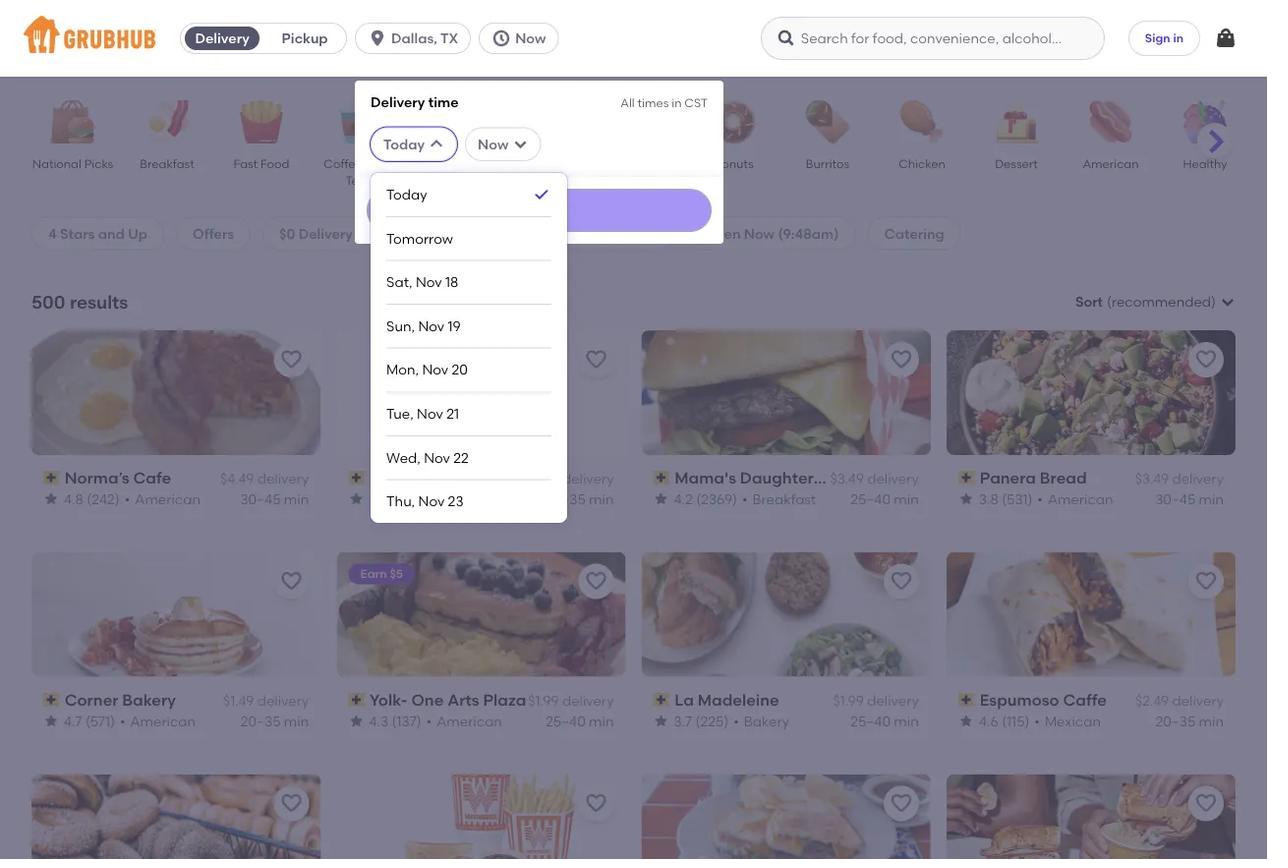 Task type: describe. For each thing, give the bounding box(es) containing it.
0 vertical spatial breakfast
[[140, 156, 194, 171]]

grubhub plus flag logo image
[[566, 226, 586, 241]]

donuts image
[[699, 100, 768, 144]]

picks
[[84, 156, 113, 171]]

1 vertical spatial mexican
[[1045, 713, 1101, 729]]

nov for wed,
[[424, 449, 450, 466]]

donuts
[[713, 156, 754, 171]]

(571)
[[85, 713, 115, 729]]

american for corner bakery
[[130, 713, 196, 729]]

21
[[446, 405, 459, 422]]

norma's
[[65, 468, 129, 487]]

$3.49 delivery for mama's daughter's diner
[[830, 470, 919, 487]]

• american for norma's cafe
[[125, 490, 200, 507]]

fast
[[234, 156, 258, 171]]

yolk-
[[370, 690, 408, 709]]

• bakery
[[734, 713, 789, 729]]

healthy image
[[1171, 100, 1240, 144]]

20
[[452, 361, 468, 378]]

$2.49
[[1135, 693, 1169, 709]]

tea
[[346, 173, 366, 188]]

(137)
[[392, 713, 421, 729]]

4.8
[[64, 490, 83, 507]]

subscription pass image for yolk- one arts plaza
[[348, 693, 366, 707]]

sign in
[[1145, 31, 1184, 45]]

panera bread
[[980, 468, 1087, 487]]

pickup button
[[264, 23, 346, 54]]

breakfast image
[[133, 100, 202, 144]]

4 stars and up
[[48, 225, 148, 242]]

tomorrow
[[386, 230, 453, 247]]

25–40 for arts
[[546, 713, 586, 729]]

dallas, tx
[[391, 30, 458, 47]]

earn
[[360, 567, 387, 581]]

mama's daughter's diner
[[675, 468, 871, 487]]

delivery for panera bread
[[1172, 470, 1224, 487]]

2 horizontal spatial svg image
[[1214, 27, 1238, 50]]

tue, nov 21
[[386, 405, 459, 422]]

subscription pass image for corner bakery
[[43, 693, 61, 707]]

• for la madeleine
[[734, 713, 739, 729]]

$0 delivery
[[279, 225, 353, 242]]

4.2
[[674, 490, 693, 507]]

$1.49 delivery
[[223, 693, 309, 709]]

delivery for mama's daughter's diner
[[867, 470, 919, 487]]

delivery for delivery
[[195, 30, 249, 47]]

(531)
[[1002, 490, 1032, 507]]

30–45 min for norma's cafe
[[240, 490, 309, 507]]

3.8
[[979, 490, 998, 507]]

4
[[48, 225, 57, 242]]

food
[[261, 156, 289, 171]]

thu,
[[386, 493, 415, 510]]

save this restaurant image for panera bread
[[1194, 348, 1218, 371]]

min for mama's daughter's diner
[[894, 490, 919, 507]]

results
[[70, 291, 128, 313]]

cafe
[[133, 468, 171, 487]]

3.8 (531)
[[979, 490, 1032, 507]]

20–35 min for corner bakery
[[241, 713, 309, 729]]

mon, nov 20
[[386, 361, 468, 378]]

mexican image
[[416, 100, 485, 144]]

burritos
[[806, 156, 850, 171]]

30–45 for norma's cafe
[[240, 490, 281, 507]]

one
[[411, 690, 444, 709]]

20–35 min for espumoso caffe
[[1156, 713, 1224, 729]]

sign
[[1145, 31, 1170, 45]]

3.7 (225)
[[674, 713, 729, 729]]

american for yolk- one arts plaza
[[436, 713, 502, 729]]

update
[[517, 203, 561, 217]]

delivery for mcdonald's
[[562, 470, 614, 487]]

20–35 for mcdonald's
[[546, 490, 586, 507]]

madeleine
[[698, 690, 779, 709]]

la madeleine
[[675, 690, 779, 709]]

delivery button
[[181, 23, 264, 54]]

star icon image for yolk- one arts plaza
[[348, 713, 364, 729]]

23
[[448, 493, 464, 510]]

grubhub+
[[590, 225, 658, 242]]

caffe
[[1063, 690, 1107, 709]]

dallas, tx button
[[355, 23, 479, 54]]

$4.49
[[220, 470, 254, 487]]

4.6
[[979, 713, 998, 729]]

wed,
[[386, 449, 421, 466]]

mon,
[[386, 361, 419, 378]]

subscription pass image for mcdonald's
[[348, 471, 366, 485]]

(156)
[[391, 490, 422, 507]]

delivery time
[[371, 93, 459, 110]]

$1.99 delivery for la madeleine
[[833, 693, 919, 709]]

up
[[128, 225, 148, 242]]

1 vertical spatial breakfast
[[753, 490, 816, 507]]

arts
[[447, 690, 479, 709]]

tacos image
[[510, 100, 579, 144]]

hamburgers
[[603, 156, 675, 171]]

$1.99 delivery for yolk- one arts plaza
[[528, 693, 614, 709]]

delivery for delivery time
[[371, 93, 425, 110]]

dallas,
[[391, 30, 437, 47]]

nov for thu,
[[418, 493, 445, 510]]

delivery for la madeleine
[[867, 693, 919, 709]]

• mexican
[[1034, 713, 1101, 729]]

list box inside main navigation navigation
[[386, 173, 552, 523]]

0 vertical spatial today
[[384, 136, 425, 152]]

espumoso caffe
[[980, 690, 1107, 709]]

3.9 (156)
[[369, 490, 422, 507]]

american for norma's cafe
[[135, 490, 200, 507]]

20–35 min for mcdonald's
[[546, 490, 614, 507]]

chicken
[[899, 156, 946, 171]]

subscription pass image for espumoso caffe
[[958, 693, 976, 707]]

30–45 min for panera bread
[[1155, 490, 1224, 507]]

sun, nov 19
[[386, 318, 461, 334]]

2 vertical spatial now
[[744, 225, 775, 242]]

american for panera bread
[[1048, 490, 1113, 507]]

tacos
[[528, 156, 561, 171]]

4.6 (115)
[[979, 713, 1029, 729]]

delivery for espumoso caffe
[[1172, 693, 1224, 709]]

30–45 for panera bread
[[1155, 490, 1196, 507]]

min for panera bread
[[1199, 490, 1224, 507]]

chicken image
[[888, 100, 957, 144]]

4.7 (571)
[[64, 713, 115, 729]]

norma's cafe
[[65, 468, 171, 487]]

sign in button
[[1128, 21, 1200, 56]]

subscription pass image for mama's daughter's diner
[[653, 471, 671, 485]]

svg image for dallas, tx
[[368, 29, 387, 48]]

subscription pass image for norma's cafe
[[43, 471, 61, 485]]

open
[[703, 225, 741, 242]]

1 vertical spatial in
[[672, 95, 682, 110]]

min for corner bakery
[[284, 713, 309, 729]]

plaza
[[483, 690, 526, 709]]

min for mcdonald's
[[589, 490, 614, 507]]

$5
[[389, 567, 403, 581]]

coffee and tea
[[324, 156, 388, 188]]

dessert
[[995, 156, 1038, 171]]

bakery for • bakery
[[744, 713, 789, 729]]

$3.49 for daughter's
[[830, 470, 864, 487]]

• american for corner bakery
[[120, 713, 196, 729]]

(9:48am)
[[778, 225, 839, 242]]

national picks
[[32, 156, 113, 171]]

mcdonald's
[[370, 468, 462, 487]]

• for mcdonald's
[[427, 490, 432, 507]]

minutes
[[418, 225, 471, 242]]

less
[[492, 225, 521, 242]]

4.3 (137)
[[369, 713, 421, 729]]

delivery for corner bakery
[[257, 693, 309, 709]]

• for espumoso caffe
[[1034, 713, 1040, 729]]

delivery for norma's cafe
[[257, 470, 309, 487]]



Task type: locate. For each thing, give the bounding box(es) containing it.
20–35 for espumoso caffe
[[1156, 713, 1196, 729]]

list box containing today
[[386, 173, 552, 523]]

svg image right sign in 'button'
[[1214, 27, 1238, 50]]

and up tea
[[365, 156, 388, 171]]

1 vertical spatial delivery
[[371, 93, 425, 110]]

1 vertical spatial bakery
[[744, 713, 789, 729]]

1 horizontal spatial $3.49
[[1135, 470, 1169, 487]]

delivery left time
[[371, 93, 425, 110]]

delivery inside button
[[195, 30, 249, 47]]

1 horizontal spatial 20–35
[[546, 490, 586, 507]]

0 horizontal spatial $3.49 delivery
[[830, 470, 919, 487]]

now right open
[[744, 225, 775, 242]]

1 30–45 from the left
[[240, 490, 281, 507]]

500
[[31, 291, 65, 313]]

0 horizontal spatial 30–45
[[240, 490, 281, 507]]

• down norma's cafe
[[125, 490, 130, 507]]

coffee and tea image
[[321, 100, 390, 144]]

svg image
[[776, 29, 796, 48], [429, 136, 444, 152], [513, 136, 528, 152]]

• right (2369)
[[742, 490, 748, 507]]

svg image up tacos at the top of page
[[513, 136, 528, 152]]

0 vertical spatial now
[[515, 30, 546, 47]]

tue,
[[386, 405, 414, 422]]

bakery
[[122, 690, 176, 709], [744, 713, 789, 729]]

$1.99
[[528, 693, 559, 709], [833, 693, 864, 709]]

bakery right corner
[[122, 690, 176, 709]]

(242)
[[87, 490, 120, 507]]

delivery
[[195, 30, 249, 47], [371, 93, 425, 110], [299, 225, 353, 242]]

delivery right $0
[[299, 225, 353, 242]]

0 horizontal spatial 20–35 min
[[241, 713, 309, 729]]

american down the corner bakery
[[130, 713, 196, 729]]

$2.49 delivery
[[1135, 693, 1224, 709]]

2 horizontal spatial 20–35
[[1156, 713, 1196, 729]]

svg image left dallas,
[[368, 29, 387, 48]]

2 $1.99 from the left
[[833, 693, 864, 709]]

• for mama's daughter's diner
[[742, 490, 748, 507]]

4.8 (242)
[[64, 490, 120, 507]]

$3.49
[[830, 470, 864, 487], [1135, 470, 1169, 487]]

1 horizontal spatial breakfast
[[753, 490, 816, 507]]

time
[[428, 93, 459, 110]]

subscription pass image left corner
[[43, 693, 61, 707]]

now
[[515, 30, 546, 47], [478, 136, 509, 152], [744, 225, 775, 242]]

star icon image left 4.7 at the left of the page
[[43, 713, 59, 729]]

$0.99 delivery
[[525, 470, 614, 487]]

• down panera bread
[[1037, 490, 1043, 507]]

fast food image
[[227, 100, 296, 144]]

min for espumoso caffe
[[1199, 713, 1224, 729]]

20–35 for corner bakery
[[241, 713, 281, 729]]

nov left 19
[[418, 318, 444, 334]]

• right '(156)'
[[427, 490, 432, 507]]

nov for mon,
[[422, 361, 448, 378]]

0 horizontal spatial svg image
[[429, 136, 444, 152]]

hamburgers image
[[605, 100, 673, 144]]

$3.49 for bread
[[1135, 470, 1169, 487]]

1 horizontal spatial $1.99
[[833, 693, 864, 709]]

in right sign
[[1173, 31, 1184, 45]]

now left the tacos image
[[478, 136, 509, 152]]

thu, nov 23
[[386, 493, 464, 510]]

american down 22
[[437, 490, 503, 507]]

1 horizontal spatial $3.49 delivery
[[1135, 470, 1224, 487]]

$3.49 right daughter's
[[830, 470, 864, 487]]

mexican down caffe
[[1045, 713, 1101, 729]]

in
[[1173, 31, 1184, 45], [672, 95, 682, 110]]

0 vertical spatial mexican
[[426, 156, 474, 171]]

(2369)
[[696, 490, 737, 507]]

2 horizontal spatial delivery
[[371, 93, 425, 110]]

• american for panera bread
[[1037, 490, 1113, 507]]

cst
[[685, 95, 708, 110]]

and left up
[[98, 225, 125, 242]]

1 horizontal spatial mexican
[[1045, 713, 1101, 729]]

20–35 down $1.49 delivery
[[241, 713, 281, 729]]

20–35
[[546, 490, 586, 507], [241, 713, 281, 729], [1156, 713, 1196, 729]]

1 horizontal spatial 20–35 min
[[546, 490, 614, 507]]

subscription pass image left panera
[[958, 471, 976, 485]]

mama's
[[675, 468, 736, 487]]

20–35 min down $1.49 delivery
[[241, 713, 309, 729]]

• breakfast
[[742, 490, 816, 507]]

subscription pass image left mama's
[[653, 471, 671, 485]]

4.7
[[64, 713, 82, 729]]

all
[[621, 95, 635, 110]]

american image
[[1076, 100, 1145, 144]]

nov for sun,
[[418, 318, 444, 334]]

star icon image left 4.2 at the bottom
[[653, 491, 669, 507]]

in left cst
[[672, 95, 682, 110]]

• american down arts
[[426, 713, 502, 729]]

healthy
[[1183, 156, 1227, 171]]

25–40 min for diner
[[851, 490, 919, 507]]

and inside coffee and tea
[[365, 156, 388, 171]]

0 horizontal spatial and
[[98, 225, 125, 242]]

25–40 min for arts
[[546, 713, 614, 729]]

$3.49 delivery
[[830, 470, 919, 487], [1135, 470, 1224, 487]]

0 horizontal spatial bakery
[[122, 690, 176, 709]]

delivery left pickup button
[[195, 30, 249, 47]]

nov left '20'
[[422, 361, 448, 378]]

0 horizontal spatial $1.99 delivery
[[528, 693, 614, 709]]

subscription pass image for la madeleine
[[653, 693, 671, 707]]

delivery for yolk- one arts plaza
[[562, 693, 614, 709]]

3.7
[[674, 713, 692, 729]]

500 results
[[31, 291, 128, 313]]

star icon image left 3.7 at the right
[[653, 713, 669, 729]]

(225)
[[695, 713, 729, 729]]

all times in cst
[[621, 95, 708, 110]]

0 vertical spatial delivery
[[195, 30, 249, 47]]

star icon image left 3.9
[[348, 491, 364, 507]]

2 horizontal spatial now
[[744, 225, 775, 242]]

• american for yolk- one arts plaza
[[426, 713, 502, 729]]

burritos image
[[793, 100, 862, 144]]

la
[[675, 690, 694, 709]]

0 horizontal spatial svg image
[[368, 29, 387, 48]]

• american down 22
[[427, 490, 503, 507]]

25–40
[[851, 490, 891, 507], [546, 713, 586, 729], [851, 713, 891, 729]]

breakfast
[[140, 156, 194, 171], [753, 490, 816, 507]]

0 horizontal spatial $1.99
[[528, 693, 559, 709]]

svg image for today
[[429, 136, 444, 152]]

1 horizontal spatial now
[[515, 30, 546, 47]]

svg image for now
[[492, 29, 511, 48]]

2 vertical spatial delivery
[[299, 225, 353, 242]]

$1.99 for la madeleine
[[833, 693, 864, 709]]

• right the (115)
[[1034, 713, 1040, 729]]

3.9
[[369, 490, 388, 507]]

mexican
[[426, 156, 474, 171], [1045, 713, 1101, 729]]

25–40 min
[[851, 490, 919, 507], [546, 713, 614, 729], [851, 713, 919, 729]]

bakery for corner bakery
[[122, 690, 176, 709]]

min for yolk- one arts plaza
[[589, 713, 614, 729]]

pickup
[[282, 30, 328, 47]]

wed, nov 22
[[386, 449, 469, 466]]

svg image right tx
[[492, 29, 511, 48]]

$3.49 delivery for panera bread
[[1135, 470, 1224, 487]]

1 horizontal spatial svg image
[[492, 29, 511, 48]]

• down 'one' at left
[[426, 713, 432, 729]]

1 horizontal spatial 30–45
[[1155, 490, 1196, 507]]

0 horizontal spatial $3.49
[[830, 470, 864, 487]]

star icon image left 3.8
[[958, 491, 974, 507]]

1 horizontal spatial delivery
[[299, 225, 353, 242]]

tx
[[440, 30, 458, 47]]

0 horizontal spatial subscription pass image
[[43, 471, 61, 485]]

yolk- one arts plaza
[[370, 690, 526, 709]]

dessert image
[[982, 100, 1051, 144]]

main navigation navigation
[[0, 0, 1267, 859]]

star icon image
[[43, 491, 59, 507], [348, 491, 364, 507], [653, 491, 669, 507], [958, 491, 974, 507], [43, 713, 59, 729], [348, 713, 364, 729], [653, 713, 669, 729], [958, 713, 974, 729]]

0 horizontal spatial 20–35
[[241, 713, 281, 729]]

american for mcdonald's
[[437, 490, 503, 507]]

or
[[475, 225, 489, 242]]

star icon image for corner bakery
[[43, 713, 59, 729]]

subscription pass image for panera bread
[[958, 471, 976, 485]]

• for yolk- one arts plaza
[[426, 713, 432, 729]]

offers
[[193, 225, 234, 242]]

$0.99
[[525, 470, 559, 487]]

0 vertical spatial bakery
[[122, 690, 176, 709]]

mexican up 'today' option
[[426, 156, 474, 171]]

1 vertical spatial now
[[478, 136, 509, 152]]

0 horizontal spatial delivery
[[195, 30, 249, 47]]

0 horizontal spatial mexican
[[426, 156, 474, 171]]

save this restaurant image for corner bakery
[[279, 570, 303, 593]]

2 horizontal spatial subscription pass image
[[653, 693, 671, 707]]

diner
[[829, 468, 871, 487]]

20–35 min
[[546, 490, 614, 507], [241, 713, 309, 729], [1156, 713, 1224, 729]]

$3.49 right bread
[[1135, 470, 1169, 487]]

bakery down madeleine at the right bottom
[[744, 713, 789, 729]]

today up 30
[[386, 186, 427, 203]]

min for la madeleine
[[894, 713, 919, 729]]

1 $1.99 from the left
[[528, 693, 559, 709]]

• american down the corner bakery
[[120, 713, 196, 729]]

20–35 min down "$0.99 delivery"
[[546, 490, 614, 507]]

update button
[[367, 189, 712, 232]]

4.3
[[369, 713, 388, 729]]

save this restaurant image for mama's daughter's diner
[[889, 348, 913, 371]]

in inside sign in 'button'
[[1173, 31, 1184, 45]]

nov for sat,
[[416, 274, 442, 290]]

$1.49
[[223, 693, 254, 709]]

svg image inside now button
[[492, 29, 511, 48]]

2 $3.49 delivery from the left
[[1135, 470, 1224, 487]]

breakfast down daughter's
[[753, 490, 816, 507]]

0 horizontal spatial now
[[478, 136, 509, 152]]

1 vertical spatial today
[[386, 186, 427, 203]]

2 $3.49 from the left
[[1135, 470, 1169, 487]]

1 $3.49 from the left
[[830, 470, 864, 487]]

min for norma's cafe
[[284, 490, 309, 507]]

1 horizontal spatial bakery
[[744, 713, 789, 729]]

star icon image left 4.8 on the left of the page
[[43, 491, 59, 507]]

star icon image for norma's cafe
[[43, 491, 59, 507]]

nov left "21"
[[417, 405, 443, 422]]

19
[[448, 318, 461, 334]]

• for panera bread
[[1037, 490, 1043, 507]]

star icon image for mama's daughter's diner
[[653, 491, 669, 507]]

18
[[445, 274, 458, 290]]

svg image down time
[[429, 136, 444, 152]]

save this restaurant image
[[889, 348, 913, 371], [1194, 348, 1218, 371], [279, 570, 303, 593], [279, 792, 303, 816]]

corner
[[65, 690, 118, 709]]

subscription pass image left yolk-
[[348, 693, 366, 707]]

fast food
[[234, 156, 289, 171]]

20–35 down $2.49 delivery
[[1156, 713, 1196, 729]]

delivery
[[257, 470, 309, 487], [562, 470, 614, 487], [867, 470, 919, 487], [1172, 470, 1224, 487], [257, 693, 309, 709], [562, 693, 614, 709], [867, 693, 919, 709], [1172, 693, 1224, 709]]

• down the corner bakery
[[120, 713, 125, 729]]

0 horizontal spatial 30–45 min
[[240, 490, 309, 507]]

star icon image left 4.6
[[958, 713, 974, 729]]

times
[[638, 95, 669, 110]]

svg image
[[1214, 27, 1238, 50], [368, 29, 387, 48], [492, 29, 511, 48]]

2 30–45 min from the left
[[1155, 490, 1224, 507]]

• for corner bakery
[[120, 713, 125, 729]]

today inside option
[[386, 186, 427, 203]]

1 vertical spatial and
[[98, 225, 125, 242]]

today down delivery time
[[384, 136, 425, 152]]

• american down cafe
[[125, 490, 200, 507]]

1 30–45 min from the left
[[240, 490, 309, 507]]

star icon image for espumoso caffe
[[958, 713, 974, 729]]

25–40 for diner
[[851, 490, 891, 507]]

1 horizontal spatial in
[[1173, 31, 1184, 45]]

star icon image for mcdonald's
[[348, 491, 364, 507]]

0 horizontal spatial breakfast
[[140, 156, 194, 171]]

• down madeleine at the right bottom
[[734, 713, 739, 729]]

nov left the 18
[[416, 274, 442, 290]]

subscription pass image left espumoso
[[958, 693, 976, 707]]

nov left 22
[[424, 449, 450, 466]]

2 $1.99 delivery from the left
[[833, 693, 919, 709]]

$0
[[279, 225, 295, 242]]

now button
[[479, 23, 567, 54]]

breakfast down breakfast image
[[140, 156, 194, 171]]

check icon image
[[532, 185, 552, 204]]

sun,
[[386, 318, 415, 334]]

now right tx
[[515, 30, 546, 47]]

2 horizontal spatial 20–35 min
[[1156, 713, 1224, 729]]

star icon image left 4.3
[[348, 713, 364, 729]]

sat,
[[386, 274, 412, 290]]

1 $3.49 delivery from the left
[[830, 470, 919, 487]]

nov left the 23
[[418, 493, 445, 510]]

american down bread
[[1048, 490, 1113, 507]]

sat, nov 18
[[386, 274, 458, 290]]

30
[[398, 225, 415, 242]]

30 minutes or less
[[398, 225, 521, 242]]

list box
[[386, 173, 552, 523]]

2 30–45 from the left
[[1155, 490, 1196, 507]]

espumoso
[[980, 690, 1059, 709]]

0 horizontal spatial in
[[672, 95, 682, 110]]

1 horizontal spatial svg image
[[513, 136, 528, 152]]

american down cafe
[[135, 490, 200, 507]]

now inside button
[[515, 30, 546, 47]]

svg image for now
[[513, 136, 528, 152]]

star icon image for la madeleine
[[653, 713, 669, 729]]

svg image up burritos image at the right
[[776, 29, 796, 48]]

2 horizontal spatial svg image
[[776, 29, 796, 48]]

nov for tue,
[[417, 405, 443, 422]]

0 vertical spatial in
[[1173, 31, 1184, 45]]

1 horizontal spatial 30–45 min
[[1155, 490, 1224, 507]]

national picks image
[[38, 100, 107, 144]]

and
[[365, 156, 388, 171], [98, 225, 125, 242]]

1 $1.99 delivery from the left
[[528, 693, 614, 709]]

•
[[125, 490, 130, 507], [427, 490, 432, 507], [742, 490, 748, 507], [1037, 490, 1043, 507], [120, 713, 125, 729], [426, 713, 432, 729], [734, 713, 739, 729], [1034, 713, 1040, 729]]

min
[[284, 490, 309, 507], [589, 490, 614, 507], [894, 490, 919, 507], [1199, 490, 1224, 507], [284, 713, 309, 729], [589, 713, 614, 729], [894, 713, 919, 729], [1199, 713, 1224, 729]]

subscription pass image
[[43, 471, 61, 485], [348, 471, 366, 485], [653, 693, 671, 707]]

american down arts
[[436, 713, 502, 729]]

corner bakery
[[65, 690, 176, 709]]

star icon image for panera bread
[[958, 491, 974, 507]]

30–45
[[240, 490, 281, 507], [1155, 490, 1196, 507]]

20–35 min down $2.49 delivery
[[1156, 713, 1224, 729]]

• american down bread
[[1037, 490, 1113, 507]]

subscription pass image
[[653, 471, 671, 485], [958, 471, 976, 485], [43, 693, 61, 707], [348, 693, 366, 707], [958, 693, 976, 707]]

1 horizontal spatial subscription pass image
[[348, 471, 366, 485]]

svg image inside dallas, tx button
[[368, 29, 387, 48]]

save this restaurant image
[[279, 348, 303, 371], [584, 348, 608, 371], [584, 570, 608, 593], [889, 570, 913, 593], [1194, 570, 1218, 593], [584, 792, 608, 816], [889, 792, 913, 816], [1194, 792, 1218, 816]]

american down american "image" at the top right of the page
[[1083, 156, 1139, 171]]

20–35 down "$0.99 delivery"
[[546, 490, 586, 507]]

1 horizontal spatial and
[[365, 156, 388, 171]]

• american for mcdonald's
[[427, 490, 503, 507]]

• for norma's cafe
[[125, 490, 130, 507]]

1 horizontal spatial $1.99 delivery
[[833, 693, 919, 709]]

$1.99 for yolk- one arts plaza
[[528, 693, 559, 709]]

0 vertical spatial and
[[365, 156, 388, 171]]

today option
[[386, 173, 552, 217]]



Task type: vqa. For each thing, say whether or not it's contained in the screenshot.
WEST
no



